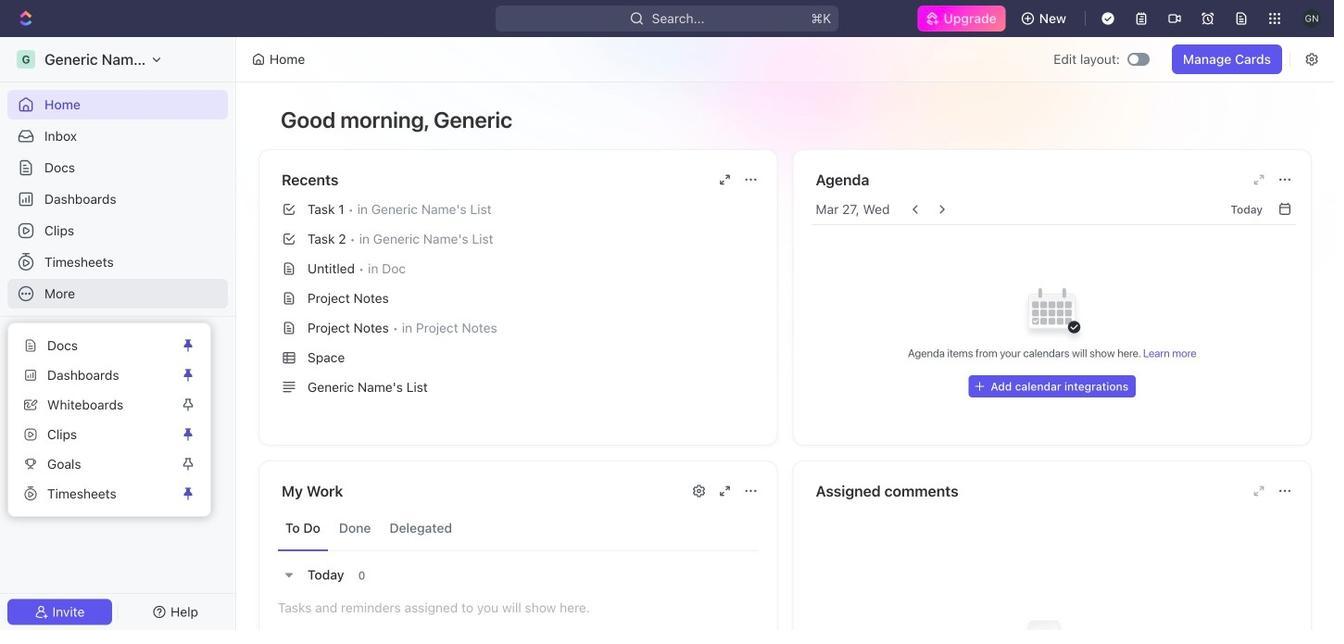 Task type: describe. For each thing, give the bounding box(es) containing it.
tree inside sidebar navigation
[[7, 386, 228, 510]]



Task type: vqa. For each thing, say whether or not it's contained in the screenshot.
Greg Robinson'S Workspace, , element
no



Task type: locate. For each thing, give the bounding box(es) containing it.
tree
[[7, 386, 228, 510]]

sidebar navigation
[[0, 37, 236, 630]]

tab list
[[278, 506, 759, 552]]



